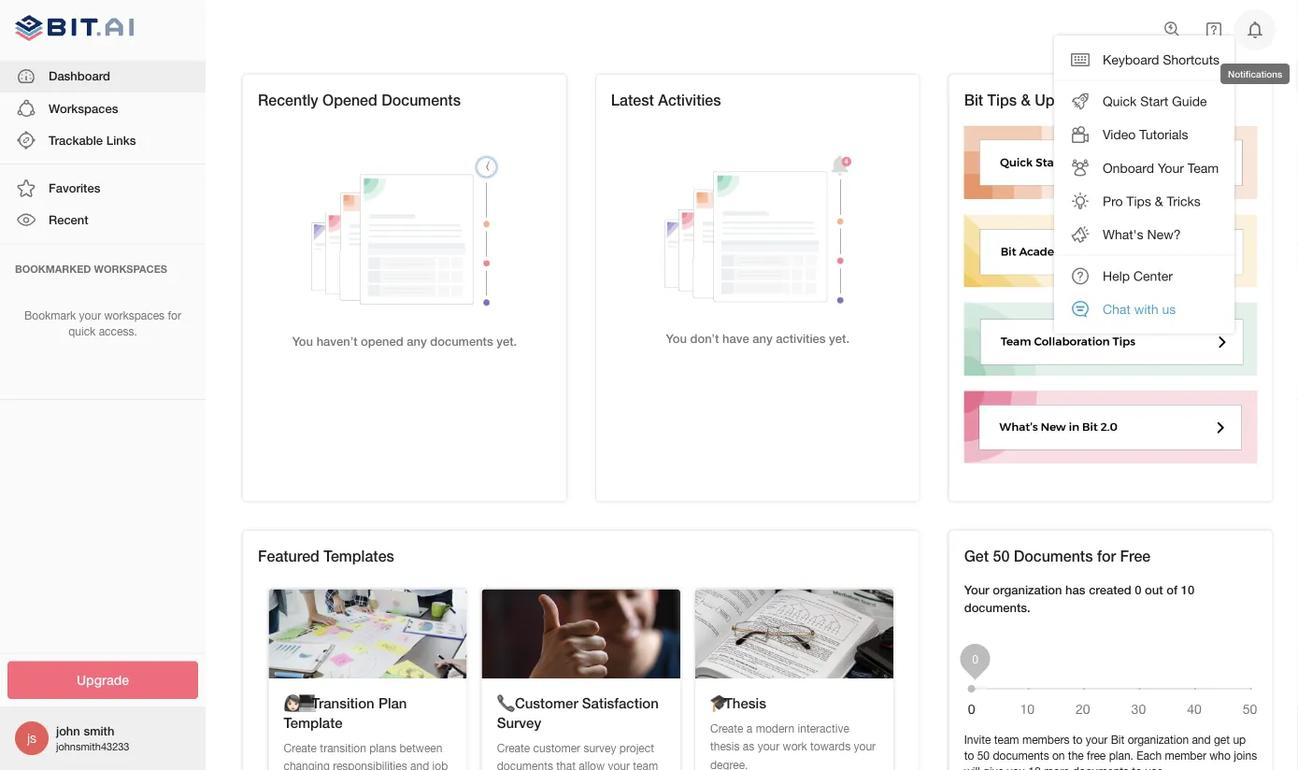 Task type: vqa. For each thing, say whether or not it's contained in the screenshot.
Untitled
no



Task type: locate. For each thing, give the bounding box(es) containing it.
1 horizontal spatial yet.
[[829, 331, 850, 346]]

0 vertical spatial organization
[[993, 583, 1063, 598]]

workspaces
[[104, 309, 165, 322]]

create inside create customer survey project documents that allow your tea
[[497, 741, 530, 754]]

for left free
[[1098, 548, 1116, 565]]

2 horizontal spatial create
[[711, 722, 744, 735]]

video tutorials
[[1103, 127, 1189, 142]]

your
[[79, 309, 101, 322], [1086, 734, 1108, 747], [758, 740, 780, 753], [854, 740, 876, 753], [608, 760, 630, 770]]

1 vertical spatial for
[[1098, 548, 1116, 565]]

out
[[1145, 583, 1164, 598]]

bookmark
[[24, 309, 76, 322]]

1 horizontal spatial bit
[[1111, 734, 1125, 747]]

1 vertical spatial your
[[965, 583, 990, 598]]

your down modern
[[758, 740, 780, 753]]

0 horizontal spatial documents
[[382, 91, 461, 109]]

&
[[1021, 91, 1031, 109], [1155, 193, 1164, 209]]

for for workspaces
[[168, 309, 181, 322]]

more
[[1044, 765, 1070, 770]]

thesis
[[711, 740, 740, 753]]

1 horizontal spatial tips
[[1127, 193, 1152, 209]]

1 horizontal spatial 10
[[1181, 583, 1195, 598]]

any right opened
[[407, 334, 427, 348]]

documents for opened
[[382, 91, 461, 109]]

1 vertical spatial documents
[[1014, 548, 1093, 565]]

0 horizontal spatial for
[[168, 309, 181, 322]]

create for 🎓thesis
[[711, 722, 744, 735]]

0 vertical spatial your
[[1158, 160, 1184, 176]]

documents
[[430, 334, 493, 348], [993, 749, 1050, 762], [497, 760, 553, 770], [1073, 765, 1129, 770]]

joins
[[1234, 749, 1258, 762]]

& left updates
[[1021, 91, 1031, 109]]

50 inside invite team members to your bit organization and get up to 50 documents on the free plan. each member who joins will give you 10 more documents to use.
[[978, 749, 990, 762]]

documents right opened
[[382, 91, 461, 109]]

10 inside your organization has created 0 out of 10 documents.
[[1181, 583, 1195, 598]]

you haven't opened any documents yet.
[[292, 334, 517, 348]]

to up will
[[965, 749, 975, 762]]

bit up plan.
[[1111, 734, 1125, 747]]

2 vertical spatial to
[[1133, 765, 1142, 770]]

1 horizontal spatial documents
[[1014, 548, 1093, 565]]

your up quick
[[79, 309, 101, 322]]

1 horizontal spatial you
[[666, 331, 687, 346]]

keyboard
[[1103, 52, 1160, 67]]

& for updates
[[1021, 91, 1031, 109]]

📞 customer satisfaction survey
[[497, 695, 659, 732]]

the
[[1069, 749, 1084, 762]]

0 vertical spatial bit
[[965, 91, 984, 109]]

you don't have any activities yet.
[[666, 331, 850, 346]]

0 vertical spatial and
[[1192, 734, 1211, 747]]

to
[[1073, 734, 1083, 747], [965, 749, 975, 762], [1133, 765, 1142, 770]]

documents down free
[[1073, 765, 1129, 770]]

johnsmith43233
[[56, 741, 129, 753]]

📞 customer satisfaction survey image
[[482, 590, 681, 679]]

your up documents.
[[965, 583, 990, 598]]

1 vertical spatial and
[[410, 760, 429, 770]]

your inside invite team members to your bit organization and get up to 50 documents on the free plan. each member who joins will give you 10 more documents to use.
[[1086, 734, 1108, 747]]

bit
[[965, 91, 984, 109], [1111, 734, 1125, 747]]

1 horizontal spatial 50
[[993, 548, 1010, 565]]

help center button
[[1055, 260, 1235, 293]]

0 vertical spatial documents
[[382, 91, 461, 109]]

0 horizontal spatial create
[[284, 741, 317, 754]]

10 right you
[[1029, 765, 1041, 770]]

1 vertical spatial 10
[[1029, 765, 1041, 770]]

degree.
[[711, 758, 748, 770]]

1 vertical spatial tips
[[1127, 193, 1152, 209]]

video tutorials button
[[1055, 118, 1235, 151]]

opened
[[361, 334, 404, 348]]

1 horizontal spatial create
[[497, 741, 530, 754]]

any
[[753, 331, 773, 346], [407, 334, 427, 348]]

0 horizontal spatial organization
[[993, 583, 1063, 598]]

give
[[984, 765, 1004, 770]]

0 horizontal spatial tips
[[988, 91, 1017, 109]]

tips inside "button"
[[1127, 193, 1152, 209]]

1 horizontal spatial to
[[1073, 734, 1083, 747]]

1 vertical spatial &
[[1155, 193, 1164, 209]]

your down project
[[608, 760, 630, 770]]

start
[[1141, 94, 1169, 109]]

plans
[[370, 741, 397, 754]]

tutorials
[[1140, 127, 1189, 142]]

0 horizontal spatial 50
[[978, 749, 990, 762]]

create down survey
[[497, 741, 530, 754]]

1 horizontal spatial organization
[[1128, 734, 1189, 747]]

0 horizontal spatial 10
[[1029, 765, 1041, 770]]

0 vertical spatial for
[[168, 309, 181, 322]]

survey
[[497, 715, 542, 732]]

create inside the create a modern interactive thesis as your work towards your degree.
[[711, 722, 744, 735]]

tips for pro
[[1127, 193, 1152, 209]]

dashboard
[[49, 69, 110, 83]]

10 inside invite team members to your bit organization and get up to 50 documents on the free plan. each member who joins will give you 10 more documents to use.
[[1029, 765, 1041, 770]]

1 vertical spatial 50
[[978, 749, 990, 762]]

trackable links button
[[0, 124, 206, 156]]

video
[[1103, 127, 1136, 142]]

create up changing
[[284, 741, 317, 754]]

don't
[[690, 331, 719, 346]]

any right have
[[753, 331, 773, 346]]

& left tricks
[[1155, 193, 1164, 209]]

you
[[666, 331, 687, 346], [292, 334, 313, 348]]

50 up give at right bottom
[[978, 749, 990, 762]]

0 horizontal spatial to
[[965, 749, 975, 762]]

create for 📞 customer satisfaction survey
[[497, 741, 530, 754]]

0 vertical spatial tips
[[988, 91, 1017, 109]]

quick
[[68, 325, 96, 338]]

any for opened
[[407, 334, 427, 348]]

0 horizontal spatial &
[[1021, 91, 1031, 109]]

has
[[1066, 583, 1086, 598]]

your up free
[[1086, 734, 1108, 747]]

you for activities
[[666, 331, 687, 346]]

1 vertical spatial bit
[[1111, 734, 1125, 747]]

create a modern interactive thesis as your work towards your degree.
[[711, 722, 876, 770]]

1 vertical spatial organization
[[1128, 734, 1189, 747]]

access.
[[99, 325, 137, 338]]

for inside bookmark your workspaces for quick access.
[[168, 309, 181, 322]]

1 horizontal spatial and
[[1192, 734, 1211, 747]]

project
[[620, 741, 654, 754]]

for right workspaces
[[168, 309, 181, 322]]

0 horizontal spatial you
[[292, 334, 313, 348]]

0 horizontal spatial and
[[410, 760, 429, 770]]

documents right opened
[[430, 334, 493, 348]]

yet. for latest activities
[[829, 331, 850, 346]]

create inside create transition plans between changing responsibilities and jo
[[284, 741, 317, 754]]

activities
[[658, 91, 721, 109]]

your inside bookmark your workspaces for quick access.
[[79, 309, 101, 322]]

0 horizontal spatial yet.
[[497, 334, 517, 348]]

have
[[723, 331, 749, 346]]

0 vertical spatial 10
[[1181, 583, 1195, 598]]

1 horizontal spatial any
[[753, 331, 773, 346]]

with
[[1135, 302, 1159, 317]]

quick
[[1103, 94, 1137, 109]]

what's
[[1103, 227, 1144, 242]]

bit left updates
[[965, 91, 984, 109]]

allow
[[579, 760, 605, 770]]

trackable
[[49, 133, 103, 147]]

0 vertical spatial &
[[1021, 91, 1031, 109]]

that
[[557, 760, 576, 770]]

tips left updates
[[988, 91, 1017, 109]]

and inside invite team members to your bit organization and get up to 50 documents on the free plan. each member who joins will give you 10 more documents to use.
[[1192, 734, 1211, 747]]

will
[[965, 765, 981, 770]]

and left get
[[1192, 734, 1211, 747]]

50 right get
[[993, 548, 1010, 565]]

opened
[[323, 91, 378, 109]]

work
[[783, 740, 808, 753]]

john smith johnsmith43233
[[56, 724, 129, 753]]

1 horizontal spatial &
[[1155, 193, 1164, 209]]

between
[[400, 741, 443, 754]]

recent
[[49, 213, 88, 227]]

bookmark your workspaces for quick access.
[[24, 309, 181, 338]]

any for activities
[[753, 331, 773, 346]]

workspaces
[[94, 263, 167, 275]]

50
[[993, 548, 1010, 565], [978, 749, 990, 762]]

you left haven't at the top
[[292, 334, 313, 348]]

tips right pro
[[1127, 193, 1152, 209]]

🎓thesis image
[[696, 590, 894, 679]]

0 horizontal spatial any
[[407, 334, 427, 348]]

create
[[711, 722, 744, 735], [284, 741, 317, 754], [497, 741, 530, 754]]

for
[[168, 309, 181, 322], [1098, 548, 1116, 565]]

your left team
[[1158, 160, 1184, 176]]

0 vertical spatial to
[[1073, 734, 1083, 747]]

to down each in the bottom right of the page
[[1133, 765, 1142, 770]]

organization up documents.
[[993, 583, 1063, 598]]

modern
[[756, 722, 795, 735]]

organization up each in the bottom right of the page
[[1128, 734, 1189, 747]]

latest
[[611, 91, 654, 109]]

documents down customer
[[497, 760, 553, 770]]

yet.
[[829, 331, 850, 346], [497, 334, 517, 348]]

documents up 'has'
[[1014, 548, 1093, 565]]

create for 👩🏻💻transition plan template
[[284, 741, 317, 754]]

create up 'thesis'
[[711, 722, 744, 735]]

and down between
[[410, 760, 429, 770]]

yet. for recently opened documents
[[497, 334, 517, 348]]

1 horizontal spatial your
[[1158, 160, 1184, 176]]

10 right of
[[1181, 583, 1195, 598]]

your inside create customer survey project documents that allow your tea
[[608, 760, 630, 770]]

0 vertical spatial 50
[[993, 548, 1010, 565]]

customer
[[515, 695, 578, 712]]

you left don't
[[666, 331, 687, 346]]

1 horizontal spatial for
[[1098, 548, 1116, 565]]

invite team members to your bit organization and get up to 50 documents on the free plan. each member who joins will give you 10 more documents to use.
[[965, 734, 1258, 770]]

latest activities
[[611, 91, 721, 109]]

survey
[[584, 741, 617, 754]]

& inside "button"
[[1155, 193, 1164, 209]]

to up the
[[1073, 734, 1083, 747]]

onboard
[[1103, 160, 1155, 176]]

changing
[[284, 760, 330, 770]]

0 horizontal spatial your
[[965, 583, 990, 598]]



Task type: describe. For each thing, give the bounding box(es) containing it.
your inside your organization has created 0 out of 10 documents.
[[965, 583, 990, 598]]

pro tips & tricks
[[1103, 193, 1201, 209]]

featured templates
[[258, 548, 394, 565]]

members
[[1023, 734, 1070, 747]]

smith
[[84, 724, 114, 738]]

create transition plans between changing responsibilities and jo
[[284, 741, 448, 770]]

documents for 50
[[1014, 548, 1093, 565]]

team
[[1188, 160, 1219, 176]]

tips for bit
[[988, 91, 1017, 109]]

up
[[1234, 734, 1247, 747]]

free
[[1121, 548, 1151, 565]]

john
[[56, 724, 80, 738]]

featured
[[258, 548, 320, 565]]

dashboard button
[[0, 60, 206, 92]]

us
[[1163, 302, 1176, 317]]

free
[[1087, 749, 1106, 762]]

shortcuts
[[1163, 52, 1220, 67]]

0 horizontal spatial bit
[[965, 91, 984, 109]]

trackable links
[[49, 133, 136, 147]]

of
[[1167, 583, 1178, 598]]

js
[[27, 731, 37, 746]]

bookmarked
[[15, 263, 91, 275]]

activities
[[776, 331, 826, 346]]

template
[[284, 715, 343, 732]]

recently opened documents
[[258, 91, 461, 109]]

👩🏻💻transition plan template image
[[269, 590, 467, 679]]

keyboard shortcuts button
[[1055, 43, 1235, 76]]

onboard your team button
[[1055, 151, 1235, 185]]

links
[[106, 133, 136, 147]]

bit inside invite team members to your bit organization and get up to 50 documents on the free plan. each member who joins will give you 10 more documents to use.
[[1111, 734, 1125, 747]]

transition
[[320, 741, 366, 754]]

1 vertical spatial to
[[965, 749, 975, 762]]

workspaces button
[[0, 92, 206, 124]]

plan.
[[1109, 749, 1134, 762]]

you for opened
[[292, 334, 313, 348]]

help center
[[1103, 268, 1173, 284]]

documents up you
[[993, 749, 1050, 762]]

bit tips & updates
[[965, 91, 1094, 109]]

your inside button
[[1158, 160, 1184, 176]]

a
[[747, 722, 753, 735]]

🎓thesis
[[711, 695, 767, 712]]

customer
[[533, 741, 581, 754]]

satisfaction
[[582, 695, 659, 712]]

help
[[1103, 268, 1130, 284]]

documents inside create customer survey project documents that allow your tea
[[497, 760, 553, 770]]

guide
[[1173, 94, 1208, 109]]

towards
[[811, 740, 851, 753]]

each
[[1137, 749, 1162, 762]]

templates
[[324, 548, 394, 565]]

bookmarked workspaces
[[15, 263, 167, 275]]

as
[[743, 740, 755, 753]]

& for tricks
[[1155, 193, 1164, 209]]

what's new? button
[[1055, 218, 1235, 251]]

new?
[[1148, 227, 1181, 242]]

your right towards
[[854, 740, 876, 753]]

recent button
[[0, 204, 206, 236]]

chat with us
[[1103, 302, 1176, 317]]

👩🏻💻transition plan template
[[284, 695, 407, 732]]

responsibilities
[[333, 760, 407, 770]]

0
[[1135, 583, 1142, 598]]

keyboard shortcuts
[[1103, 52, 1220, 67]]

recently
[[258, 91, 318, 109]]

invite
[[965, 734, 991, 747]]

what's new?
[[1103, 227, 1181, 242]]

center
[[1134, 268, 1173, 284]]

upgrade button
[[7, 661, 198, 699]]

favorites button
[[0, 172, 206, 204]]

updates
[[1035, 91, 1094, 109]]

get
[[965, 548, 989, 565]]

organization inside your organization has created 0 out of 10 documents.
[[993, 583, 1063, 598]]

workspaces
[[49, 101, 118, 115]]

interactive
[[798, 722, 850, 735]]

chat with us button
[[1055, 293, 1235, 326]]

use.
[[1146, 765, 1167, 770]]

chat
[[1103, 302, 1131, 317]]

2 horizontal spatial to
[[1133, 765, 1142, 770]]

organization inside invite team members to your bit organization and get up to 50 documents on the free plan. each member who joins will give you 10 more documents to use.
[[1128, 734, 1189, 747]]

👩🏻💻transition
[[284, 695, 375, 712]]

📞
[[497, 695, 511, 712]]

upgrade
[[77, 673, 129, 688]]

for for documents
[[1098, 548, 1116, 565]]

create customer survey project documents that allow your tea
[[497, 741, 658, 770]]

get 50 documents for free
[[965, 548, 1151, 565]]

quick start guide
[[1103, 94, 1208, 109]]

and inside create transition plans between changing responsibilities and jo
[[410, 760, 429, 770]]

onboard your team
[[1103, 160, 1219, 176]]

documents.
[[965, 600, 1031, 615]]



